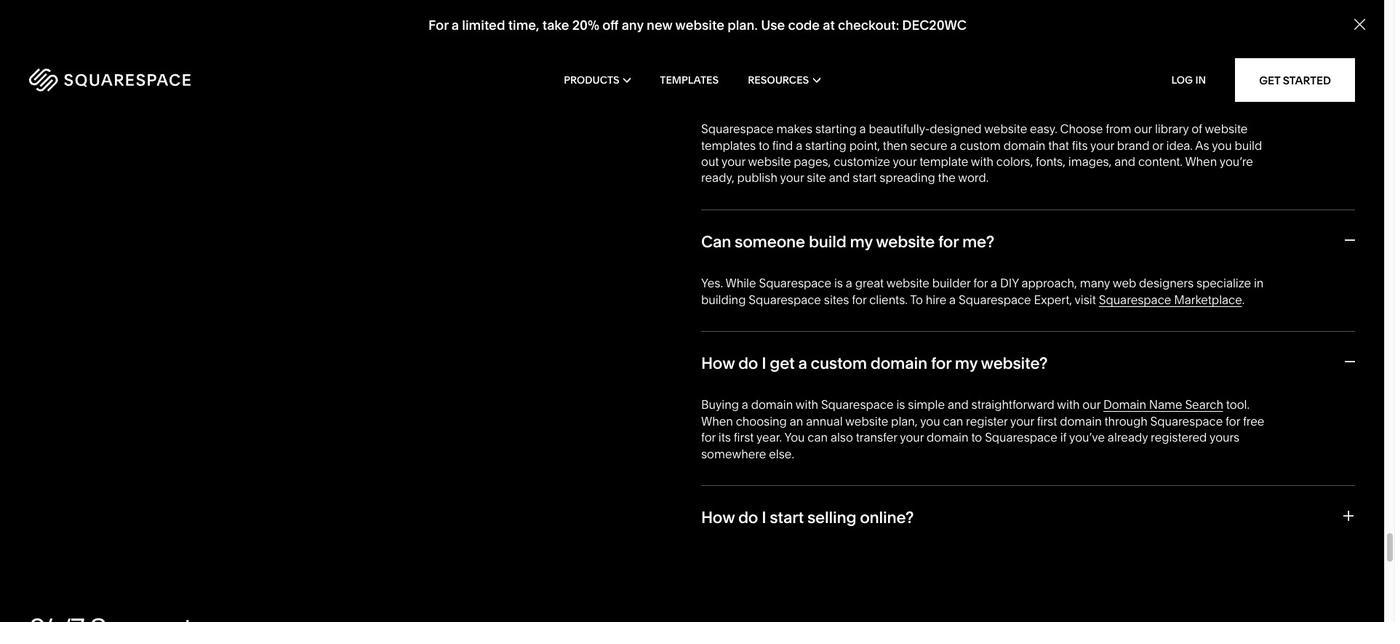 Task type: describe. For each thing, give the bounding box(es) containing it.
annual
[[806, 414, 843, 428]]

log
[[1172, 73, 1194, 87]]

dec20wc
[[903, 17, 967, 34]]

transfer
[[856, 430, 898, 445]]

squarespace up registered
[[1151, 414, 1223, 428]]

is inside the yes. while squarespace is a great website builder for a diy approach, many web designers specialize in building squarespace sites for clients. to hire a squarespace expert, visit
[[835, 276, 843, 290]]

website up colors,
[[985, 122, 1028, 136]]

if
[[1061, 430, 1067, 445]]

a left diy
[[991, 276, 998, 290]]

can
[[702, 232, 731, 252]]

also
[[831, 430, 854, 445]]

get
[[770, 354, 795, 373]]

with inside squarespace makes starting a beautifully-designed website easy. choose from our library of website templates to find a starting point, then secure a custom domain that fits your brand or idea. as you build out your website pages, customize your template with colors, fonts, images, and content. when you're ready, publish your site and start spreading the word.
[[971, 154, 994, 169]]

domain name search link
[[1104, 398, 1224, 412]]

selling
[[808, 508, 857, 528]]

can someone build my website for me? button
[[702, 209, 1356, 275]]

2 vertical spatial my
[[955, 354, 978, 373]]

how do i start building my website? button
[[702, 55, 1356, 121]]

already
[[1108, 430, 1148, 445]]

beautifully-
[[869, 122, 930, 136]]

through
[[1105, 414, 1148, 428]]

buying
[[702, 398, 739, 412]]

somewhere
[[702, 446, 767, 461]]

your down straightforward
[[1011, 414, 1035, 428]]

products
[[564, 73, 620, 87]]

own
[[807, 16, 830, 31]]

content.
[[1139, 154, 1183, 169]]

your left own
[[780, 16, 804, 31]]

resources
[[748, 73, 809, 87]]

how do i get a custom domain for my website?
[[702, 354, 1048, 373]]

for down 'tool.'
[[1226, 414, 1241, 428]]

20%
[[572, 17, 600, 34]]

free
[[1244, 414, 1265, 428]]

plan,
[[892, 414, 918, 428]]

for a limited time, take 20% off any new website plan. use code at checkout: dec20wc
[[429, 17, 967, 34]]

for down great
[[852, 292, 867, 307]]

secure
[[911, 138, 948, 153]]

log             in
[[1172, 73, 1207, 87]]

.
[[1243, 292, 1245, 307]]

year.
[[757, 430, 782, 445]]

marketplace
[[1175, 292, 1243, 307]]

1 horizontal spatial is
[[897, 398, 906, 412]]

i for selling
[[762, 508, 767, 528]]

take
[[543, 17, 569, 34]]

web
[[1113, 276, 1137, 290]]

brand
[[1118, 138, 1150, 153]]

builder
[[933, 276, 971, 290]]

its
[[719, 430, 731, 445]]

building inside the yes. while squarespace is a great website builder for a diy approach, many web designers specialize in building squarespace sites for clients. to hire a squarespace expert, visit
[[702, 292, 746, 307]]

0 vertical spatial the
[[896, 16, 914, 31]]

your down templates
[[722, 154, 746, 169]]

pace
[[833, 16, 861, 31]]

1 horizontal spatial website?
[[981, 354, 1048, 373]]

to inside tool. when choosing an annual website plan, you can register your first domain through squarespace for free for its first year. you can also transfer your domain to squarespace if you've already registered yours somewhere else.
[[972, 430, 983, 445]]

website inside dropdown button
[[876, 232, 935, 252]]

start for selling
[[770, 508, 804, 528]]

how do i get a custom domain for my website? button
[[702, 331, 1356, 397]]

1 vertical spatial starting
[[806, 138, 847, 153]]

website inside the yes. while squarespace is a great website builder for a diy approach, many web designers specialize in building squarespace sites for clients. to hire a squarespace expert, visit
[[887, 276, 930, 290]]

do for how do i get a custom domain for my website?
[[739, 354, 758, 373]]

visit
[[1075, 292, 1097, 307]]

straightforward
[[972, 398, 1055, 412]]

to
[[910, 292, 923, 307]]

library
[[1156, 122, 1189, 136]]

how do i start selling online? button
[[702, 485, 1356, 551]]

get
[[1260, 73, 1281, 87]]

to inside squarespace makes starting a beautifully-designed website easy. choose from our library of website templates to find a starting point, then secure a custom domain that fits your brand or idea. as you build out your website pages, customize your template with colors, fonts, images, and content. when you're ready, publish your site and start spreading the word.
[[759, 138, 770, 153]]

you inside squarespace makes starting a beautifully-designed website easy. choose from our library of website templates to find a starting point, then secure a custom domain that fits your brand or idea. as you build out your website pages, customize your template with colors, fonts, images, and content. when you're ready, publish your site and start spreading the word.
[[1212, 138, 1233, 153]]

you're
[[1220, 154, 1254, 169]]

0 horizontal spatial at
[[767, 16, 777, 31]]

0 vertical spatial my
[[872, 78, 895, 97]]

when inside tool. when choosing an annual website plan, you can register your first domain through squarespace for free for its first year. you can also transfer your domain to squarespace if you've already registered yours somewhere else.
[[702, 414, 733, 428]]

your up images, on the top of the page
[[1091, 138, 1115, 153]]

publish
[[738, 171, 778, 185]]

0 horizontal spatial in
[[957, 16, 967, 31]]

build inside squarespace makes starting a beautifully-designed website easy. choose from our library of website templates to find a starting point, then secure a custom domain that fits your brand or idea. as you build out your website pages, customize your template with colors, fonts, images, and content. when you're ready, publish your site and start spreading the word.
[[1235, 138, 1263, 153]]

start inside squarespace makes starting a beautifully-designed website easy. choose from our library of website templates to find a starting point, then secure a custom domain that fits your brand or idea. as you build out your website pages, customize your template with colors, fonts, images, and content. when you're ready, publish your site and start spreading the word.
[[853, 171, 877, 185]]

0 vertical spatial starting
[[816, 122, 857, 136]]

sites
[[824, 292, 850, 307]]

me?
[[963, 232, 995, 252]]

designed
[[930, 122, 982, 136]]

choosing
[[736, 414, 787, 428]]

a up point,
[[860, 122, 866, 136]]

yes.
[[702, 276, 723, 290]]

tool.
[[1227, 398, 1250, 412]]

code
[[788, 17, 820, 34]]

building inside how do i start building my website? dropdown button
[[808, 78, 869, 97]]

plan.
[[728, 17, 758, 34]]

our for from
[[1135, 122, 1153, 136]]

template
[[920, 154, 969, 169]]

squarespace logo image
[[29, 68, 191, 92]]

easy.
[[1031, 122, 1058, 136]]

then
[[883, 138, 908, 153]]

domain up you've
[[1060, 414, 1102, 428]]

1 vertical spatial can
[[808, 430, 828, 445]]

squarespace inside squarespace makes starting a beautifully-designed website easy. choose from our library of website templates to find a starting point, then secure a custom domain that fits your brand or idea. as you build out your website pages, customize your template with colors, fonts, images, and content. when you're ready, publish your site and start spreading the word.
[[702, 122, 774, 136]]

checkout:
[[838, 17, 900, 34]]

yes. while squarespace is a great website builder for a diy approach, many web designers specialize in building squarespace sites for clients. to hire a squarespace expert, visit
[[702, 276, 1264, 307]]

in inside the yes. while squarespace is a great website builder for a diy approach, many web designers specialize in building squarespace sites for clients. to hire a squarespace expert, visit
[[1255, 276, 1264, 290]]

do for how do i start building my website?
[[739, 78, 758, 97]]

when inside squarespace makes starting a beautifully-designed website easy. choose from our library of website templates to find a starting point, then secure a custom domain that fits your brand or idea. as you build out your website pages, customize your template with colors, fonts, images, and content. when you're ready, publish your site and start spreading the word.
[[1186, 154, 1218, 169]]

explore at your own pace using the guides in this
[[723, 16, 989, 31]]

of
[[1192, 122, 1203, 136]]

your up spreading
[[893, 154, 917, 169]]

for left its
[[702, 430, 716, 445]]

else.
[[769, 446, 795, 461]]

limited
[[462, 17, 505, 34]]

website up as
[[1205, 122, 1248, 136]]

a down designed
[[951, 138, 957, 153]]

makes
[[777, 122, 813, 136]]

simple
[[908, 398, 945, 412]]

an
[[790, 414, 804, 428]]

off
[[603, 17, 619, 34]]

a right find
[[796, 138, 803, 153]]

that
[[1049, 138, 1070, 153]]



Task type: vqa. For each thing, say whether or not it's contained in the screenshot.
match
no



Task type: locate. For each thing, give the bounding box(es) containing it.
your down plan,
[[900, 430, 924, 445]]

1 vertical spatial i
[[762, 354, 767, 373]]

i for building
[[762, 78, 767, 97]]

images,
[[1069, 154, 1112, 169]]

1 vertical spatial to
[[972, 430, 983, 445]]

as
[[1196, 138, 1210, 153]]

build inside can someone build my website for me? dropdown button
[[809, 232, 847, 252]]

0 horizontal spatial you
[[921, 414, 941, 428]]

i inside how do i start building my website? dropdown button
[[762, 78, 767, 97]]

how up buying
[[702, 354, 735, 373]]

templates link
[[660, 51, 719, 109]]

in right specialize at the top right of page
[[1255, 276, 1264, 290]]

domain
[[1004, 138, 1046, 153], [871, 354, 928, 373], [752, 398, 793, 412], [1060, 414, 1102, 428], [927, 430, 969, 445]]

1 vertical spatial in
[[1255, 276, 1264, 290]]

i inside how do i start selling online? dropdown button
[[762, 508, 767, 528]]

out
[[702, 154, 719, 169]]

templates
[[660, 73, 719, 87]]

0 vertical spatial how
[[702, 78, 735, 97]]

yours
[[1210, 430, 1240, 445]]

get started link
[[1236, 58, 1356, 102]]

and right site
[[829, 171, 850, 185]]

find
[[773, 138, 793, 153]]

do right templates link
[[739, 78, 758, 97]]

a right get
[[799, 354, 808, 373]]

someone
[[735, 232, 806, 252]]

a right for at left
[[452, 17, 459, 34]]

building
[[808, 78, 869, 97], [702, 292, 746, 307]]

online?
[[860, 508, 914, 528]]

0 vertical spatial our
[[1135, 122, 1153, 136]]

with up "an"
[[796, 398, 819, 412]]

how down somewhere
[[702, 508, 735, 528]]

website up to
[[887, 276, 930, 290]]

building down yes.
[[702, 292, 746, 307]]

how for how do i get a custom domain for my website?
[[702, 354, 735, 373]]

can down annual at the right bottom of page
[[808, 430, 828, 445]]

do inside how do i get a custom domain for my website? dropdown button
[[739, 354, 758, 373]]

you inside tool. when choosing an annual website plan, you can register your first domain through squarespace for free for its first year. you can also transfer your domain to squarespace if you've already registered yours somewhere else.
[[921, 414, 941, 428]]

you down simple
[[921, 414, 941, 428]]

how up templates
[[702, 78, 735, 97]]

start
[[770, 78, 804, 97], [853, 171, 877, 185], [770, 508, 804, 528]]

pages,
[[794, 154, 831, 169]]

first down straightforward
[[1038, 414, 1058, 428]]

get started
[[1260, 73, 1332, 87]]

website right new
[[676, 17, 725, 34]]

at right code at right
[[823, 17, 835, 34]]

squarespace down web
[[1099, 292, 1172, 307]]

choose
[[1061, 122, 1104, 136]]

a up choosing
[[742, 398, 749, 412]]

website up publish
[[748, 154, 791, 169]]

and down brand
[[1115, 154, 1136, 169]]

a inside how do i get a custom domain for my website? dropdown button
[[799, 354, 808, 373]]

resources button
[[748, 51, 821, 109]]

custom down designed
[[960, 138, 1001, 153]]

2 horizontal spatial and
[[1115, 154, 1136, 169]]

starting up pages,
[[806, 138, 847, 153]]

1 vertical spatial is
[[897, 398, 906, 412]]

for left diy
[[974, 276, 988, 290]]

when down as
[[1186, 154, 1218, 169]]

build right someone
[[809, 232, 847, 252]]

for left 'me?'
[[939, 232, 959, 252]]

0 horizontal spatial custom
[[811, 354, 867, 373]]

1 horizontal spatial custom
[[960, 138, 1001, 153]]

at
[[767, 16, 777, 31], [823, 17, 835, 34]]

building up makes
[[808, 78, 869, 97]]

and
[[1115, 154, 1136, 169], [829, 171, 850, 185], [948, 398, 969, 412]]

and right simple
[[948, 398, 969, 412]]

starting up point,
[[816, 122, 857, 136]]

time,
[[508, 17, 540, 34]]

0 vertical spatial to
[[759, 138, 770, 153]]

0 horizontal spatial to
[[759, 138, 770, 153]]

0 horizontal spatial can
[[808, 430, 828, 445]]

point,
[[850, 138, 880, 153]]

the right using at the right top
[[896, 16, 914, 31]]

custom
[[960, 138, 1001, 153], [811, 354, 867, 373]]

0 vertical spatial can
[[943, 414, 964, 428]]

squarespace up sites
[[759, 276, 832, 290]]

1 how from the top
[[702, 78, 735, 97]]

2 vertical spatial how
[[702, 508, 735, 528]]

1 vertical spatial when
[[702, 414, 733, 428]]

website up transfer
[[846, 414, 889, 428]]

templates
[[702, 138, 756, 153]]

1 horizontal spatial at
[[823, 17, 835, 34]]

at right explore
[[767, 16, 777, 31]]

clients.
[[870, 292, 908, 307]]

hire
[[926, 292, 947, 307]]

buying a domain with squarespace is simple and straightforward with our domain name search
[[702, 398, 1224, 412]]

0 vertical spatial i
[[762, 78, 767, 97]]

1 horizontal spatial build
[[1235, 138, 1263, 153]]

i
[[762, 78, 767, 97], [762, 354, 767, 373], [762, 508, 767, 528]]

squarespace down "while"
[[749, 292, 822, 307]]

do down somewhere
[[739, 508, 758, 528]]

can
[[943, 414, 964, 428], [808, 430, 828, 445]]

0 horizontal spatial with
[[796, 398, 819, 412]]

website inside tool. when choosing an annual website plan, you can register your first domain through squarespace for free for its first year. you can also transfer your domain to squarespace if you've already registered yours somewhere else.
[[846, 414, 889, 428]]

colors,
[[997, 154, 1034, 169]]

0 horizontal spatial first
[[734, 430, 754, 445]]

the inside squarespace makes starting a beautifully-designed website easy. choose from our library of website templates to find a starting point, then secure a custom domain that fits your brand or idea. as you build out your website pages, customize your template with colors, fonts, images, and content. when you're ready, publish your site and start spreading the word.
[[938, 171, 956, 185]]

do inside how do i start building my website? dropdown button
[[739, 78, 758, 97]]

from
[[1106, 122, 1132, 136]]

for up simple
[[931, 354, 952, 373]]

1 vertical spatial our
[[1083, 398, 1101, 412]]

site
[[807, 171, 827, 185]]

how do i start selling online?
[[702, 508, 914, 528]]

how do i start building my website?
[[702, 78, 965, 97]]

with up the if
[[1058, 398, 1080, 412]]

i down use
[[762, 78, 767, 97]]

1 horizontal spatial building
[[808, 78, 869, 97]]

in left this at the right top of page
[[957, 16, 967, 31]]

website? up straightforward
[[981, 354, 1048, 373]]

search
[[1186, 398, 1224, 412]]

my up beautifully-
[[872, 78, 895, 97]]

the
[[896, 16, 914, 31], [938, 171, 956, 185]]

2 vertical spatial i
[[762, 508, 767, 528]]

i left selling
[[762, 508, 767, 528]]

squarespace down diy
[[959, 292, 1032, 307]]

0 vertical spatial and
[[1115, 154, 1136, 169]]

1 horizontal spatial when
[[1186, 154, 1218, 169]]

1 horizontal spatial with
[[971, 154, 994, 169]]

custom inside dropdown button
[[811, 354, 867, 373]]

squarespace down straightforward
[[985, 430, 1058, 445]]

3 i from the top
[[762, 508, 767, 528]]

0 vertical spatial build
[[1235, 138, 1263, 153]]

explore
[[723, 16, 764, 31]]

squarespace marketplace .
[[1099, 292, 1245, 307]]

our inside squarespace makes starting a beautifully-designed website easy. choose from our library of website templates to find a starting point, then secure a custom domain that fits your brand or idea. as you build out your website pages, customize your template with colors, fonts, images, and content. when you're ready, publish your site and start spreading the word.
[[1135, 122, 1153, 136]]

1 horizontal spatial can
[[943, 414, 964, 428]]

0 vertical spatial in
[[957, 16, 967, 31]]

with up word.
[[971, 154, 994, 169]]

is up plan,
[[897, 398, 906, 412]]

2 how from the top
[[702, 354, 735, 373]]

1 vertical spatial first
[[734, 430, 754, 445]]

to left find
[[759, 138, 770, 153]]

can someone build my website for me?
[[702, 232, 995, 252]]

domain
[[1104, 398, 1147, 412]]

0 vertical spatial custom
[[960, 138, 1001, 153]]

1 vertical spatial building
[[702, 292, 746, 307]]

i for a
[[762, 354, 767, 373]]

1 vertical spatial custom
[[811, 354, 867, 373]]

domain up choosing
[[752, 398, 793, 412]]

when down buying
[[702, 414, 733, 428]]

0 vertical spatial when
[[1186, 154, 1218, 169]]

my up buying a domain with squarespace is simple and straightforward with our domain name search
[[955, 354, 978, 373]]

a left great
[[846, 276, 853, 290]]

2 do from the top
[[739, 354, 758, 373]]

0 vertical spatial start
[[770, 78, 804, 97]]

while
[[726, 276, 756, 290]]

1 vertical spatial website?
[[981, 354, 1048, 373]]

1 vertical spatial start
[[853, 171, 877, 185]]

guides
[[917, 16, 954, 31]]

your left site
[[780, 171, 804, 185]]

domain up colors,
[[1004, 138, 1046, 153]]

a down builder
[[950, 292, 956, 307]]

1 vertical spatial build
[[809, 232, 847, 252]]

specialize
[[1197, 276, 1252, 290]]

i left get
[[762, 354, 767, 373]]

how for how do i start building my website?
[[702, 78, 735, 97]]

squarespace marketplace link
[[1099, 292, 1243, 307]]

1 vertical spatial my
[[850, 232, 873, 252]]

1 horizontal spatial you
[[1212, 138, 1233, 153]]

0 horizontal spatial and
[[829, 171, 850, 185]]

1 horizontal spatial our
[[1135, 122, 1153, 136]]

how for how do i start selling online?
[[702, 508, 735, 528]]

products button
[[564, 51, 631, 109]]

website up great
[[876, 232, 935, 252]]

1 horizontal spatial first
[[1038, 414, 1058, 428]]

do inside how do i start selling online? dropdown button
[[739, 508, 758, 528]]

1 vertical spatial you
[[921, 414, 941, 428]]

start up makes
[[770, 78, 804, 97]]

log             in link
[[1172, 73, 1207, 87]]

first
[[1038, 414, 1058, 428], [734, 430, 754, 445]]

our up you've
[[1083, 398, 1101, 412]]

1 do from the top
[[739, 78, 758, 97]]

0 horizontal spatial building
[[702, 292, 746, 307]]

0 vertical spatial do
[[739, 78, 758, 97]]

squarespace up also
[[822, 398, 894, 412]]

first right its
[[734, 430, 754, 445]]

0 horizontal spatial when
[[702, 414, 733, 428]]

domain up simple
[[871, 354, 928, 373]]

i inside how do i get a custom domain for my website? dropdown button
[[762, 354, 767, 373]]

our up brand
[[1135, 122, 1153, 136]]

0 horizontal spatial is
[[835, 276, 843, 290]]

0 vertical spatial first
[[1038, 414, 1058, 428]]

0 vertical spatial building
[[808, 78, 869, 97]]

2 vertical spatial and
[[948, 398, 969, 412]]

designers
[[1140, 276, 1194, 290]]

domain down buying a domain with squarespace is simple and straightforward with our domain name search
[[927, 430, 969, 445]]

0 horizontal spatial website?
[[898, 78, 965, 97]]

1 vertical spatial and
[[829, 171, 850, 185]]

2 vertical spatial do
[[739, 508, 758, 528]]

1 horizontal spatial to
[[972, 430, 983, 445]]

domain inside squarespace makes starting a beautifully-designed website easy. choose from our library of website templates to find a starting point, then secure a custom domain that fits your brand or idea. as you build out your website pages, customize your template with colors, fonts, images, and content. when you're ready, publish your site and start spreading the word.
[[1004, 138, 1046, 153]]

registered
[[1151, 430, 1208, 445]]

1 horizontal spatial in
[[1255, 276, 1264, 290]]

expert,
[[1034, 292, 1073, 307]]

2 vertical spatial start
[[770, 508, 804, 528]]

for
[[939, 232, 959, 252], [974, 276, 988, 290], [852, 292, 867, 307], [931, 354, 952, 373], [1226, 414, 1241, 428], [702, 430, 716, 445]]

do left get
[[739, 354, 758, 373]]

1 horizontal spatial and
[[948, 398, 969, 412]]

this
[[969, 16, 989, 31]]

1 vertical spatial do
[[739, 354, 758, 373]]

0 vertical spatial you
[[1212, 138, 1233, 153]]

name
[[1150, 398, 1183, 412]]

domain inside dropdown button
[[871, 354, 928, 373]]

3 how from the top
[[702, 508, 735, 528]]

website? up designed
[[898, 78, 965, 97]]

do for how do i start selling online?
[[739, 508, 758, 528]]

3 do from the top
[[739, 508, 758, 528]]

is up sites
[[835, 276, 843, 290]]

can down buying a domain with squarespace is simple and straightforward with our domain name search
[[943, 414, 964, 428]]

build
[[1235, 138, 1263, 153], [809, 232, 847, 252]]

any
[[622, 17, 644, 34]]

to down register
[[972, 430, 983, 445]]

start left selling
[[770, 508, 804, 528]]

1 horizontal spatial the
[[938, 171, 956, 185]]

you've
[[1070, 430, 1105, 445]]

0 vertical spatial website?
[[898, 78, 965, 97]]

custom inside squarespace makes starting a beautifully-designed website easy. choose from our library of website templates to find a starting point, then secure a custom domain that fits your brand or idea. as you build out your website pages, customize your template with colors, fonts, images, and content. when you're ready, publish your site and start spreading the word.
[[960, 138, 1001, 153]]

you right as
[[1212, 138, 1233, 153]]

idea.
[[1167, 138, 1193, 153]]

my up great
[[850, 232, 873, 252]]

1 vertical spatial how
[[702, 354, 735, 373]]

the down "template"
[[938, 171, 956, 185]]

build up 'you're'
[[1235, 138, 1263, 153]]

squarespace up templates
[[702, 122, 774, 136]]

squarespace logo link
[[29, 68, 294, 92]]

diy
[[1001, 276, 1019, 290]]

word.
[[959, 171, 989, 185]]

0 horizontal spatial our
[[1083, 398, 1101, 412]]

spreading
[[880, 171, 936, 185]]

fonts,
[[1036, 154, 1066, 169]]

our for with
[[1083, 398, 1101, 412]]

tool. when choosing an annual website plan, you can register your first domain through squarespace for free for its first year. you can also transfer your domain to squarespace if you've already registered yours somewhere else.
[[702, 398, 1265, 461]]

0 horizontal spatial the
[[896, 16, 914, 31]]

2 horizontal spatial with
[[1058, 398, 1080, 412]]

1 vertical spatial the
[[938, 171, 956, 185]]

custom right get
[[811, 354, 867, 373]]

0 horizontal spatial build
[[809, 232, 847, 252]]

you
[[785, 430, 805, 445]]

fits
[[1072, 138, 1088, 153]]

to
[[759, 138, 770, 153], [972, 430, 983, 445]]

start down customize
[[853, 171, 877, 185]]

start for building
[[770, 78, 804, 97]]

0 vertical spatial is
[[835, 276, 843, 290]]

1 i from the top
[[762, 78, 767, 97]]

2 i from the top
[[762, 354, 767, 373]]



